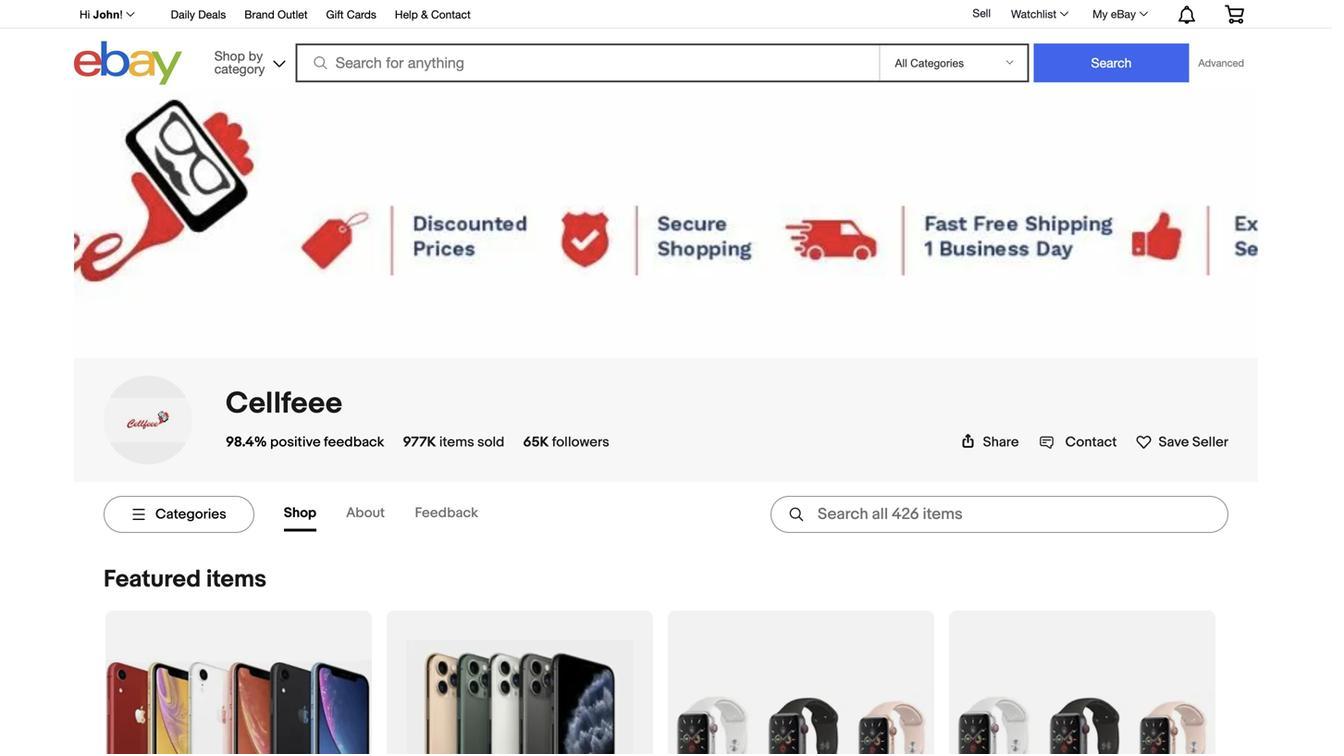 Task type: describe. For each thing, give the bounding box(es) containing it.
gift cards
[[326, 8, 377, 21]]

watchlist link
[[1001, 3, 1077, 25]]

advanced link
[[1189, 44, 1254, 81]]

none submit inside shop by category banner
[[1034, 43, 1189, 82]]

help
[[395, 8, 418, 21]]

my ebay link
[[1083, 3, 1157, 25]]

shop by category banner
[[69, 0, 1258, 90]]

sell
[[973, 7, 991, 20]]

brand outlet link
[[244, 5, 308, 25]]

daily deals link
[[171, 5, 226, 25]]

help & contact link
[[395, 5, 471, 25]]

cellfeee link
[[226, 386, 342, 422]]

daily deals
[[171, 8, 226, 21]]

items for featured
[[206, 565, 267, 594]]

watchlist
[[1011, 7, 1057, 20]]

cellfeee image
[[104, 398, 192, 442]]

98.4%
[[226, 434, 267, 451]]

categories button
[[104, 496, 254, 533]]

apple iphone 11 pro 64gb unlocked - very good : quick view image
[[387, 640, 653, 754]]

john
[[93, 8, 120, 21]]

65k followers
[[523, 434, 609, 451]]

help & contact
[[395, 8, 471, 21]]

featured items
[[104, 565, 267, 594]]

positive
[[270, 434, 321, 451]]

shop by category button
[[206, 41, 289, 81]]

deals
[[198, 8, 226, 21]]

save seller
[[1159, 434, 1229, 451]]

feedback
[[324, 434, 384, 451]]

category
[[214, 61, 265, 76]]

seller
[[1192, 434, 1229, 451]]

my ebay
[[1093, 7, 1136, 20]]

my
[[1093, 7, 1108, 20]]

65k
[[523, 434, 549, 451]]

cards
[[347, 8, 377, 21]]

shop for shop
[[284, 505, 317, 521]]

featured
[[104, 565, 201, 594]]

Search for anything text field
[[299, 45, 876, 80]]

hi
[[80, 8, 90, 21]]

by
[[249, 48, 263, 63]]

98.4% positive feedback
[[226, 434, 384, 451]]

share
[[983, 434, 1019, 451]]

shop by category
[[214, 48, 265, 76]]

contact inside help & contact link
[[431, 8, 471, 21]]



Task type: vqa. For each thing, say whether or not it's contained in the screenshot.
the Your shopping cart image
yes



Task type: locate. For each thing, give the bounding box(es) containing it.
contact link
[[1040, 434, 1117, 451]]

1 horizontal spatial contact
[[1065, 434, 1117, 451]]

0 vertical spatial shop
[[214, 48, 245, 63]]

contact left save
[[1065, 434, 1117, 451]]

brand
[[244, 8, 275, 21]]

0 horizontal spatial items
[[206, 565, 267, 594]]

tab list containing shop
[[284, 497, 508, 531]]

0 horizontal spatial contact
[[431, 8, 471, 21]]

outlet
[[278, 8, 308, 21]]

1 vertical spatial contact
[[1065, 434, 1117, 451]]

items down categories at the left
[[206, 565, 267, 594]]

items left sold
[[439, 434, 474, 451]]

items
[[439, 434, 474, 451], [206, 565, 267, 594]]

1 horizontal spatial items
[[439, 434, 474, 451]]

tab list
[[284, 497, 508, 531]]

1 horizontal spatial shop
[[284, 505, 317, 521]]

save
[[1159, 434, 1189, 451]]

items for 977k
[[439, 434, 474, 451]]

Search all 426 items field
[[771, 496, 1229, 533]]

977k items sold
[[403, 434, 505, 451]]

account navigation
[[69, 0, 1258, 29]]

apple watch series 5 (gps + cellular) 44mm smartwatch - excellent : quick view image
[[949, 692, 1216, 754]]

!
[[120, 8, 123, 21]]

shop inside shop by category
[[214, 48, 245, 63]]

1 vertical spatial items
[[206, 565, 267, 594]]

gift
[[326, 8, 344, 21]]

shop left about
[[284, 505, 317, 521]]

categories
[[155, 506, 226, 523]]

save seller button
[[1136, 430, 1229, 451]]

cellfeee
[[226, 386, 342, 422]]

0 horizontal spatial shop
[[214, 48, 245, 63]]

0 vertical spatial contact
[[431, 8, 471, 21]]

contact right &
[[431, 8, 471, 21]]

ebay
[[1111, 7, 1136, 20]]

&
[[421, 8, 428, 21]]

sold
[[477, 434, 505, 451]]

977k
[[403, 434, 436, 451]]

apple watch series 5 (gps + cellular) 40mm smartwatch - excellent : quick view image
[[668, 692, 934, 754]]

0 vertical spatial items
[[439, 434, 474, 451]]

shop left by in the left of the page
[[214, 48, 245, 63]]

about
[[346, 505, 385, 521]]

hi john !
[[80, 8, 123, 21]]

brand outlet
[[244, 8, 308, 21]]

followers
[[552, 434, 609, 451]]

feedback
[[415, 505, 478, 521]]

None submit
[[1034, 43, 1189, 82]]

apple iphone xr 64gb factory unlocked smartphone 4g lte ios smartphone - very : quick view image
[[105, 644, 372, 754]]

advanced
[[1199, 57, 1244, 69]]

your shopping cart image
[[1224, 5, 1245, 23]]

sell link
[[964, 7, 999, 20]]

shop
[[214, 48, 245, 63], [284, 505, 317, 521]]

daily
[[171, 8, 195, 21]]

1 vertical spatial shop
[[284, 505, 317, 521]]

shop for shop by category
[[214, 48, 245, 63]]

share button
[[961, 434, 1019, 451]]

gift cards link
[[326, 5, 377, 25]]

contact
[[431, 8, 471, 21], [1065, 434, 1117, 451]]



